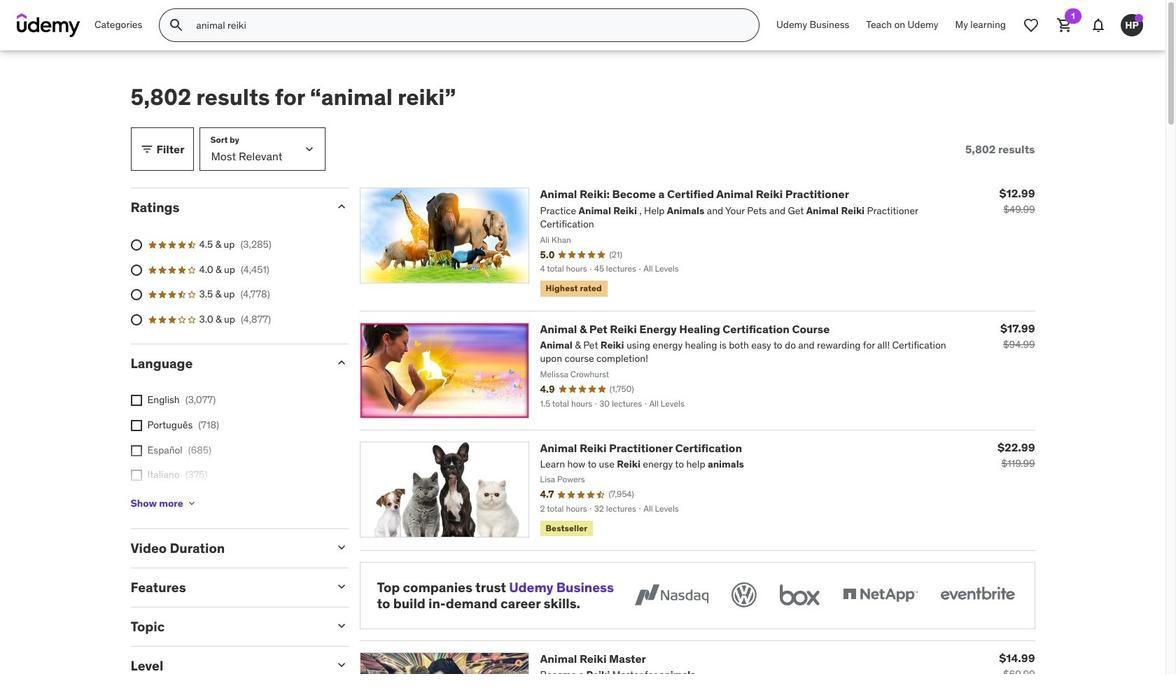 Task type: describe. For each thing, give the bounding box(es) containing it.
nasdaq image
[[631, 580, 712, 611]]

1 small image from the top
[[334, 356, 348, 370]]

wishlist image
[[1023, 17, 1040, 34]]

submit search image
[[168, 17, 185, 34]]

eventbrite image
[[938, 580, 1018, 611]]

udemy image
[[17, 13, 81, 37]]

netapp image
[[840, 580, 921, 611]]

volkswagen image
[[729, 580, 760, 611]]

Search for anything text field
[[194, 13, 743, 37]]



Task type: locate. For each thing, give the bounding box(es) containing it.
2 small image from the top
[[334, 541, 348, 555]]

1 vertical spatial small image
[[334, 541, 348, 555]]

shopping cart with 1 item image
[[1057, 17, 1074, 34]]

notifications image
[[1091, 17, 1107, 34]]

status
[[966, 143, 1036, 156]]

you have alerts image
[[1135, 14, 1144, 22]]

0 vertical spatial small image
[[334, 356, 348, 370]]

xsmall image
[[131, 395, 142, 407], [131, 445, 142, 456], [131, 470, 142, 481], [186, 498, 197, 509]]

box image
[[776, 580, 823, 611]]

small image
[[140, 142, 154, 156], [334, 200, 348, 214], [334, 580, 348, 594], [334, 619, 348, 633], [334, 658, 348, 672]]

small image
[[334, 356, 348, 370], [334, 541, 348, 555]]

xsmall image
[[131, 420, 142, 431]]



Task type: vqa. For each thing, say whether or not it's contained in the screenshot.
PRIOR
no



